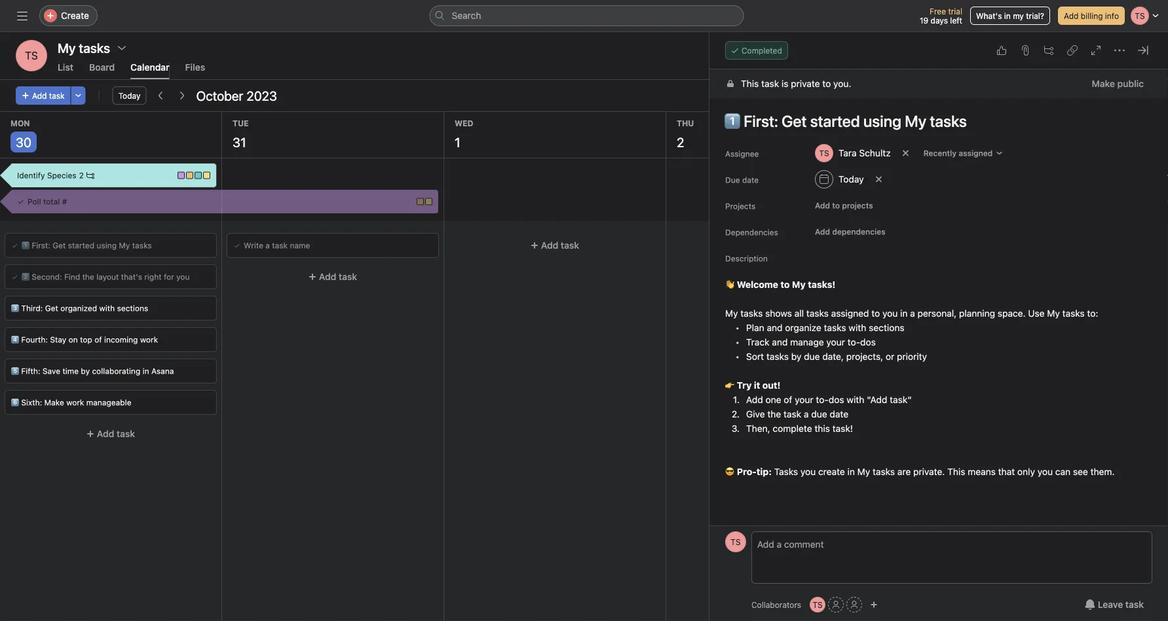 Task type: describe. For each thing, give the bounding box(es) containing it.
today inside dropdown button
[[839, 174, 864, 185]]

19
[[920, 16, 929, 25]]

tip:
[[757, 467, 772, 478]]

you right for
[[176, 273, 190, 282]]

add billing info button
[[1058, 7, 1125, 25]]

what's in my trial?
[[976, 11, 1045, 20]]

billing
[[1081, 11, 1103, 20]]

0 horizontal spatial by
[[81, 367, 90, 376]]

tasks up date, on the bottom right of the page
[[824, 323, 846, 334]]

👉
[[725, 380, 735, 391]]

poll
[[28, 197, 41, 206]]

manageable
[[86, 398, 131, 408]]

only
[[1018, 467, 1035, 478]]

create
[[819, 467, 845, 478]]

this inside description document
[[948, 467, 966, 478]]

task inside 'button'
[[1126, 600, 1144, 611]]

description
[[725, 254, 768, 263]]

that's
[[121, 273, 142, 282]]

one
[[766, 395, 782, 406]]

schultz
[[859, 148, 891, 159]]

you left can
[[1038, 467, 1053, 478]]

october
[[196, 88, 243, 103]]

2 horizontal spatial ts button
[[810, 598, 826, 613]]

with inside '👉 try it out! add one of your to-dos with "add task" give the task a due date then, complete this task!'
[[847, 395, 865, 406]]

1
[[455, 134, 461, 150]]

tue
[[233, 119, 249, 128]]

trial?
[[1026, 11, 1045, 20]]

add or remove collaborators image
[[870, 602, 878, 609]]

make public button
[[1084, 72, 1153, 96]]

0 horizontal spatial ts button
[[16, 40, 47, 71]]

add inside "button"
[[1064, 11, 1079, 20]]

dependencies
[[832, 227, 886, 237]]

to- inside '👉 try it out! add one of your to-dos with "add task" give the task a due date then, complete this task!'
[[816, 395, 829, 406]]

first:
[[32, 241, 50, 250]]

clear due date image
[[875, 176, 883, 183]]

2023
[[247, 88, 277, 103]]

6️⃣
[[11, 398, 19, 408]]

the inside '👉 try it out! add one of your to-dos with "add task" give the task a due date then, complete this task!'
[[768, 409, 781, 420]]

main content containing this task is private to you.
[[710, 69, 1168, 622]]

due date
[[725, 176, 759, 185]]

task inside '👉 try it out! add one of your to-dos with "add task" give the task a due date then, complete this task!'
[[784, 409, 802, 420]]

private
[[791, 78, 820, 89]]

stay
[[50, 336, 66, 345]]

my right create in the bottom of the page
[[858, 467, 870, 478]]

this task is private to you.
[[741, 78, 852, 89]]

your inside the my tasks shows all tasks assigned to you in a personal, planning space. use my tasks to: plan and organize tasks with sections track and manage your to-dos sort tasks by due date, projects, or priority
[[827, 337, 845, 348]]

today button
[[809, 168, 870, 191]]

today inside button
[[118, 91, 141, 100]]

get for started
[[53, 241, 66, 250]]

due inside the my tasks shows all tasks assigned to you in a personal, planning space. use my tasks to: plan and organize tasks with sections track and manage your to-dos sort tasks by due date, projects, or priority
[[804, 352, 820, 362]]

my tasks shows all tasks assigned to you in a personal, planning space. use my tasks to: plan and organize tasks with sections track and manage your to-dos sort tasks by due date, projects, or priority
[[725, 308, 1099, 362]]

total
[[43, 197, 60, 206]]

personal,
[[918, 308, 957, 319]]

fifth:
[[21, 367, 40, 376]]

all
[[795, 308, 804, 319]]

tara
[[839, 148, 857, 159]]

public
[[1118, 78, 1144, 89]]

copy task link image
[[1068, 45, 1078, 56]]

write a task name
[[244, 241, 310, 250]]

expand sidebar image
[[17, 10, 28, 21]]

name
[[290, 241, 310, 250]]

track
[[746, 337, 770, 348]]

to inside button
[[832, 201, 840, 210]]

a inside '👉 try it out! add one of your to-dos with "add task" give the task a due date then, complete this task!'
[[804, 409, 809, 420]]

you right tasks
[[801, 467, 816, 478]]

tasks
[[774, 467, 798, 478]]

fri
[[899, 119, 912, 128]]

1 horizontal spatial ts button
[[725, 532, 746, 553]]

create
[[61, 10, 89, 21]]

2️⃣ second: find the layout that's right for you
[[22, 273, 190, 282]]

out!
[[763, 380, 781, 391]]

search button
[[430, 5, 744, 26]]

use
[[1028, 308, 1045, 319]]

planning
[[959, 308, 995, 319]]

what's
[[976, 11, 1002, 20]]

priority
[[897, 352, 927, 362]]

calendar
[[131, 62, 170, 73]]

leave task button
[[1077, 594, 1153, 617]]

free
[[930, 7, 946, 16]]

full screen image
[[1091, 45, 1102, 56]]

asana
[[151, 367, 174, 376]]

ts for the middle "ts" 'button'
[[731, 538, 741, 547]]

wed
[[455, 119, 474, 128]]

right
[[144, 273, 162, 282]]

to inside the my tasks shows all tasks assigned to you in a personal, planning space. use my tasks to: plan and organize tasks with sections track and manage your to-dos sort tasks by due date, projects, or priority
[[872, 308, 880, 319]]

attachments: add a file to this task, 1️⃣ first: get started using my tasks image
[[1020, 45, 1031, 56]]

fri 3
[[899, 119, 912, 150]]

tasks left to:
[[1063, 308, 1085, 319]]

with inside the my tasks shows all tasks assigned to you in a personal, planning space. use my tasks to: plan and organize tasks with sections track and manage your to-dos sort tasks by due date, projects, or priority
[[849, 323, 867, 334]]

previous week image
[[156, 90, 166, 101]]

completed button
[[725, 41, 788, 60]]

Task Name text field
[[716, 106, 1153, 136]]

search
[[452, 10, 481, 21]]

board link
[[89, 62, 115, 79]]

add subtask image
[[1044, 45, 1054, 56]]

mon 30
[[10, 119, 31, 150]]

what's in my trial? button
[[971, 7, 1050, 25]]

tasks up plan
[[741, 308, 763, 319]]

😎
[[725, 467, 735, 478]]

👉 try it out! add one of your to-dos with "add task" give the task a due date then, complete this task!
[[725, 380, 912, 434]]

my
[[1013, 11, 1024, 20]]

sixth:
[[21, 398, 42, 408]]

👋 welcome to my tasks!
[[725, 279, 836, 290]]

assignee
[[725, 149, 759, 159]]

in inside 'button'
[[1004, 11, 1011, 20]]

info
[[1105, 11, 1119, 20]]

for
[[164, 273, 174, 282]]

you inside the my tasks shows all tasks assigned to you in a personal, planning space. use my tasks to: plan and organize tasks with sections track and manage your to-dos sort tasks by due date, projects, or priority
[[883, 308, 898, 319]]

is
[[782, 78, 789, 89]]

more actions for this task image
[[1115, 45, 1125, 56]]

tasks right the sort
[[767, 352, 789, 362]]

tasks right all
[[807, 308, 829, 319]]

thu
[[677, 119, 694, 128]]

are
[[898, 467, 911, 478]]

to right welcome
[[781, 279, 790, 290]]

tasks up that's
[[132, 241, 152, 250]]

5️⃣ fifth: save time by collaborating in asana
[[11, 367, 174, 376]]

6️⃣ sixth: make work manageable
[[11, 398, 131, 408]]

1 vertical spatial and
[[772, 337, 788, 348]]

0 horizontal spatial a
[[266, 241, 270, 250]]

leave task
[[1098, 600, 1144, 611]]

add dependencies
[[815, 227, 886, 237]]

a inside the my tasks shows all tasks assigned to you in a personal, planning space. use my tasks to: plan and organize tasks with sections track and manage your to-dos sort tasks by due date, projects, or priority
[[910, 308, 915, 319]]

save
[[43, 367, 60, 376]]

by inside the my tasks shows all tasks assigned to you in a personal, planning space. use my tasks to: plan and organize tasks with sections track and manage your to-dos sort tasks by due date, projects, or priority
[[791, 352, 802, 362]]

third:
[[21, 304, 43, 313]]

poll total #
[[28, 197, 67, 206]]



Task type: locate. For each thing, give the bounding box(es) containing it.
2 horizontal spatial ts
[[813, 601, 823, 610]]

a up complete
[[804, 409, 809, 420]]

give
[[746, 409, 765, 420]]

the right 'find'
[[82, 273, 94, 282]]

started
[[68, 241, 94, 250]]

to left projects
[[832, 201, 840, 210]]

organize
[[785, 323, 822, 334]]

thu 2
[[677, 119, 694, 150]]

mon
[[10, 119, 30, 128]]

0 horizontal spatial the
[[82, 273, 94, 282]]

today left previous week image
[[118, 91, 141, 100]]

1 vertical spatial the
[[768, 409, 781, 420]]

31
[[233, 134, 246, 150]]

your
[[827, 337, 845, 348], [795, 395, 814, 406]]

assigned down tasks! in the top right of the page
[[831, 308, 869, 319]]

due inside '👉 try it out! add one of your to-dos with "add task" give the task a due date then, complete this task!'
[[812, 409, 827, 420]]

assigned right recently
[[959, 149, 993, 158]]

sections down that's
[[117, 304, 148, 313]]

1️⃣
[[22, 241, 29, 250]]

organized
[[60, 304, 97, 313]]

0 vertical spatial assigned
[[959, 149, 993, 158]]

assigned inside recently assigned dropdown button
[[959, 149, 993, 158]]

0 horizontal spatial work
[[66, 398, 84, 408]]

1 horizontal spatial sections
[[869, 323, 905, 334]]

with left "add
[[847, 395, 865, 406]]

board
[[89, 62, 115, 73]]

tara schultz
[[839, 148, 891, 159]]

1 vertical spatial to-
[[816, 395, 829, 406]]

1 vertical spatial by
[[81, 367, 90, 376]]

collaborators
[[752, 601, 802, 610]]

recently assigned
[[924, 149, 993, 158]]

your up date, on the bottom right of the page
[[827, 337, 845, 348]]

by right time
[[81, 367, 90, 376]]

get right third:
[[45, 304, 58, 313]]

show options image
[[117, 43, 127, 53]]

0 horizontal spatial date
[[742, 176, 759, 185]]

4️⃣ fourth: stay on top of incoming work
[[11, 336, 158, 345]]

to left you.
[[823, 78, 831, 89]]

1️⃣ first: get started using my tasks dialog
[[710, 32, 1168, 622]]

1 horizontal spatial 2
[[677, 134, 684, 150]]

due up "this"
[[812, 409, 827, 420]]

0 vertical spatial date
[[742, 176, 759, 185]]

0 vertical spatial today
[[118, 91, 141, 100]]

1 vertical spatial date
[[830, 409, 849, 420]]

0 horizontal spatial this
[[741, 78, 759, 89]]

then,
[[746, 424, 770, 434]]

1 vertical spatial your
[[795, 395, 814, 406]]

tasks left 'are'
[[873, 467, 895, 478]]

list link
[[58, 62, 73, 79]]

0 horizontal spatial today
[[118, 91, 141, 100]]

2 horizontal spatial a
[[910, 308, 915, 319]]

3
[[899, 134, 907, 150]]

1 horizontal spatial the
[[768, 409, 781, 420]]

3️⃣ third: get organized with sections
[[11, 304, 148, 313]]

0 horizontal spatial your
[[795, 395, 814, 406]]

1 horizontal spatial make
[[1092, 78, 1115, 89]]

2 vertical spatial ts
[[813, 601, 823, 610]]

manage
[[790, 337, 824, 348]]

your right one
[[795, 395, 814, 406]]

1 vertical spatial sections
[[869, 323, 905, 334]]

0 vertical spatial dos
[[861, 337, 876, 348]]

main content
[[710, 69, 1168, 622]]

today button
[[112, 87, 146, 105]]

calendar link
[[131, 62, 170, 79]]

collaborating
[[92, 367, 140, 376]]

tasks
[[132, 241, 152, 250], [741, 308, 763, 319], [807, 308, 829, 319], [1063, 308, 1085, 319], [824, 323, 846, 334], [767, 352, 789, 362], [873, 467, 895, 478]]

1 horizontal spatial your
[[827, 337, 845, 348]]

1 vertical spatial today
[[839, 174, 864, 185]]

make
[[1092, 78, 1115, 89], [44, 398, 64, 408]]

on
[[69, 336, 78, 345]]

to- inside the my tasks shows all tasks assigned to you in a personal, planning space. use my tasks to: plan and organize tasks with sections track and manage your to-dos sort tasks by due date, projects, or priority
[[848, 337, 861, 348]]

sort
[[746, 352, 764, 362]]

due down the manage
[[804, 352, 820, 362]]

0 vertical spatial a
[[266, 241, 270, 250]]

and right track
[[772, 337, 788, 348]]

2 vertical spatial ts button
[[810, 598, 826, 613]]

with up projects,
[[849, 323, 867, 334]]

0 vertical spatial due
[[804, 352, 820, 362]]

see
[[1073, 467, 1088, 478]]

0 likes. click to like this task image
[[997, 45, 1007, 56]]

by down the manage
[[791, 352, 802, 362]]

1 vertical spatial work
[[66, 398, 84, 408]]

2 down thu in the right top of the page
[[677, 134, 684, 150]]

your inside '👉 try it out! add one of your to-dos with "add task" give the task a due date then, complete this task!'
[[795, 395, 814, 406]]

date up task!
[[830, 409, 849, 420]]

top
[[80, 336, 92, 345]]

date inside '👉 try it out! add one of your to-dos with "add task" give the task a due date then, complete this task!'
[[830, 409, 849, 420]]

1 horizontal spatial today
[[839, 174, 864, 185]]

0 horizontal spatial ts
[[25, 49, 38, 62]]

leftcount image
[[86, 172, 94, 180]]

description document
[[711, 278, 1153, 480]]

0 vertical spatial make
[[1092, 78, 1115, 89]]

in left the asana
[[143, 367, 149, 376]]

create button
[[39, 5, 98, 26]]

0 vertical spatial ts
[[25, 49, 38, 62]]

1 vertical spatial of
[[784, 395, 793, 406]]

of
[[94, 336, 102, 345], [784, 395, 793, 406]]

in inside the my tasks shows all tasks assigned to you in a personal, planning space. use my tasks to: plan and organize tasks with sections track and manage your to-dos sort tasks by due date, projects, or priority
[[901, 308, 908, 319]]

2 left leftcount image
[[79, 171, 84, 180]]

0 horizontal spatial sections
[[117, 304, 148, 313]]

work right incoming
[[140, 336, 158, 345]]

1 horizontal spatial dos
[[861, 337, 876, 348]]

tue 31
[[233, 119, 249, 150]]

my down '👋'
[[725, 308, 738, 319]]

1 vertical spatial make
[[44, 398, 64, 408]]

shows
[[766, 308, 792, 319]]

my
[[119, 241, 130, 250], [792, 279, 806, 290], [725, 308, 738, 319], [1047, 308, 1060, 319], [858, 467, 870, 478]]

tasks!
[[808, 279, 836, 290]]

in left personal,
[[901, 308, 908, 319]]

to- up "this"
[[816, 395, 829, 406]]

of inside '👉 try it out! add one of your to-dos with "add task" give the task a due date then, complete this task!'
[[784, 395, 793, 406]]

1 vertical spatial 2
[[79, 171, 84, 180]]

my right using
[[119, 241, 130, 250]]

0 vertical spatial with
[[99, 304, 115, 313]]

0 vertical spatial to-
[[848, 337, 861, 348]]

my left tasks! in the top right of the page
[[792, 279, 806, 290]]

dos inside '👉 try it out! add one of your to-dos with "add task" give the task a due date then, complete this task!'
[[829, 395, 844, 406]]

1 vertical spatial ts button
[[725, 532, 746, 553]]

due
[[725, 176, 740, 185]]

remove assignee image
[[902, 149, 910, 157]]

to up projects,
[[872, 308, 880, 319]]

1 horizontal spatial a
[[804, 409, 809, 420]]

you up or
[[883, 308, 898, 319]]

a
[[266, 241, 270, 250], [910, 308, 915, 319], [804, 409, 809, 420]]

ts for the right "ts" 'button'
[[813, 601, 823, 610]]

close details image
[[1138, 45, 1149, 56]]

work down time
[[66, 398, 84, 408]]

welcome
[[737, 279, 779, 290]]

ts button
[[16, 40, 47, 71], [725, 532, 746, 553], [810, 598, 826, 613]]

and down shows
[[767, 323, 783, 334]]

october 2023
[[196, 88, 277, 103]]

layout
[[96, 273, 119, 282]]

date right due
[[742, 176, 759, 185]]

days
[[931, 16, 948, 25]]

0 horizontal spatial 2
[[79, 171, 84, 180]]

2 inside thu 2
[[677, 134, 684, 150]]

of right one
[[784, 395, 793, 406]]

0 horizontal spatial assigned
[[831, 308, 869, 319]]

add inside '👉 try it out! add one of your to-dos with "add task" give the task a due date then, complete this task!'
[[746, 395, 763, 406]]

1 vertical spatial get
[[45, 304, 58, 313]]

make public
[[1092, 78, 1144, 89]]

1 vertical spatial this
[[948, 467, 966, 478]]

1 horizontal spatial by
[[791, 352, 802, 362]]

0 horizontal spatial to-
[[816, 395, 829, 406]]

1 horizontal spatial date
[[830, 409, 849, 420]]

you.
[[834, 78, 852, 89]]

1 horizontal spatial ts
[[731, 538, 741, 547]]

make right "sixth:"
[[44, 398, 64, 408]]

1 vertical spatial with
[[849, 323, 867, 334]]

0 vertical spatial your
[[827, 337, 845, 348]]

of right top
[[94, 336, 102, 345]]

0 vertical spatial and
[[767, 323, 783, 334]]

1 vertical spatial dos
[[829, 395, 844, 406]]

this left means
[[948, 467, 966, 478]]

to:
[[1087, 308, 1099, 319]]

search list box
[[430, 5, 744, 26]]

sections inside the my tasks shows all tasks assigned to you in a personal, planning space. use my tasks to: plan and organize tasks with sections track and manage your to-dos sort tasks by due date, projects, or priority
[[869, 323, 905, 334]]

0 vertical spatial by
[[791, 352, 802, 362]]

0 vertical spatial work
[[140, 336, 158, 345]]

make left public
[[1092, 78, 1115, 89]]

identify species
[[17, 171, 76, 180]]

more actions image
[[74, 92, 82, 100]]

0 vertical spatial sections
[[117, 304, 148, 313]]

0 horizontal spatial of
[[94, 336, 102, 345]]

find
[[64, 273, 80, 282]]

with
[[99, 304, 115, 313], [849, 323, 867, 334], [847, 395, 865, 406]]

the down one
[[768, 409, 781, 420]]

get for organized
[[45, 304, 58, 313]]

with right organized
[[99, 304, 115, 313]]

1 horizontal spatial of
[[784, 395, 793, 406]]

5️⃣
[[11, 367, 19, 376]]

dependencies
[[725, 228, 778, 237]]

means
[[968, 467, 996, 478]]

0 vertical spatial 2
[[677, 134, 684, 150]]

1 vertical spatial due
[[812, 409, 827, 420]]

in left my
[[1004, 11, 1011, 20]]

1 horizontal spatial assigned
[[959, 149, 993, 158]]

0 vertical spatial get
[[53, 241, 66, 250]]

#
[[62, 197, 67, 206]]

0 vertical spatial this
[[741, 78, 759, 89]]

2 vertical spatial a
[[804, 409, 809, 420]]

0 vertical spatial the
[[82, 273, 94, 282]]

them.
[[1091, 467, 1115, 478]]

2 vertical spatial with
[[847, 395, 865, 406]]

next week image
[[177, 90, 187, 101]]

0 horizontal spatial make
[[44, 398, 64, 408]]

that
[[999, 467, 1015, 478]]

time
[[63, 367, 79, 376]]

projects,
[[847, 352, 884, 362]]

second:
[[32, 273, 62, 282]]

projects
[[842, 201, 873, 210]]

this
[[815, 424, 830, 434]]

wed 1
[[455, 119, 474, 150]]

1 horizontal spatial to-
[[848, 337, 861, 348]]

my right use
[[1047, 308, 1060, 319]]

assigned inside the my tasks shows all tasks assigned to you in a personal, planning space. use my tasks to: plan and organize tasks with sections track and manage your to-dos sort tasks by due date, projects, or priority
[[831, 308, 869, 319]]

1 horizontal spatial this
[[948, 467, 966, 478]]

make inside "make public" button
[[1092, 78, 1115, 89]]

completed
[[742, 46, 782, 55]]

1 horizontal spatial work
[[140, 336, 158, 345]]

get right "first:"
[[53, 241, 66, 250]]

recently
[[924, 149, 957, 158]]

to-
[[848, 337, 861, 348], [816, 395, 829, 406]]

this down completed button
[[741, 78, 759, 89]]

ts for the leftmost "ts" 'button'
[[25, 49, 38, 62]]

leave
[[1098, 600, 1123, 611]]

sections up or
[[869, 323, 905, 334]]

1 vertical spatial ts
[[731, 538, 741, 547]]

assigned
[[959, 149, 993, 158], [831, 308, 869, 319]]

today down tara schultz "dropdown button"
[[839, 174, 864, 185]]

a left personal,
[[910, 308, 915, 319]]

incoming
[[104, 336, 138, 345]]

add to projects button
[[809, 197, 879, 215]]

add to projects
[[815, 201, 873, 210]]

to- up projects,
[[848, 337, 861, 348]]

dos up task!
[[829, 395, 844, 406]]

1 vertical spatial a
[[910, 308, 915, 319]]

👋
[[725, 279, 735, 290]]

dos up projects,
[[861, 337, 876, 348]]

0 vertical spatial ts button
[[16, 40, 47, 71]]

0 horizontal spatial dos
[[829, 395, 844, 406]]

"add
[[867, 395, 888, 406]]

0 vertical spatial of
[[94, 336, 102, 345]]

dos inside the my tasks shows all tasks assigned to you in a personal, planning space. use my tasks to: plan and organize tasks with sections track and manage your to-dos sort tasks by due date, projects, or priority
[[861, 337, 876, 348]]

get
[[53, 241, 66, 250], [45, 304, 58, 313]]

add dependencies button
[[809, 223, 892, 241]]

a right write on the top of the page
[[266, 241, 270, 250]]

the
[[82, 273, 94, 282], [768, 409, 781, 420]]

1 vertical spatial assigned
[[831, 308, 869, 319]]

in right create in the bottom of the page
[[848, 467, 855, 478]]

can
[[1056, 467, 1071, 478]]



Task type: vqa. For each thing, say whether or not it's contained in the screenshot.
MEMBERS
no



